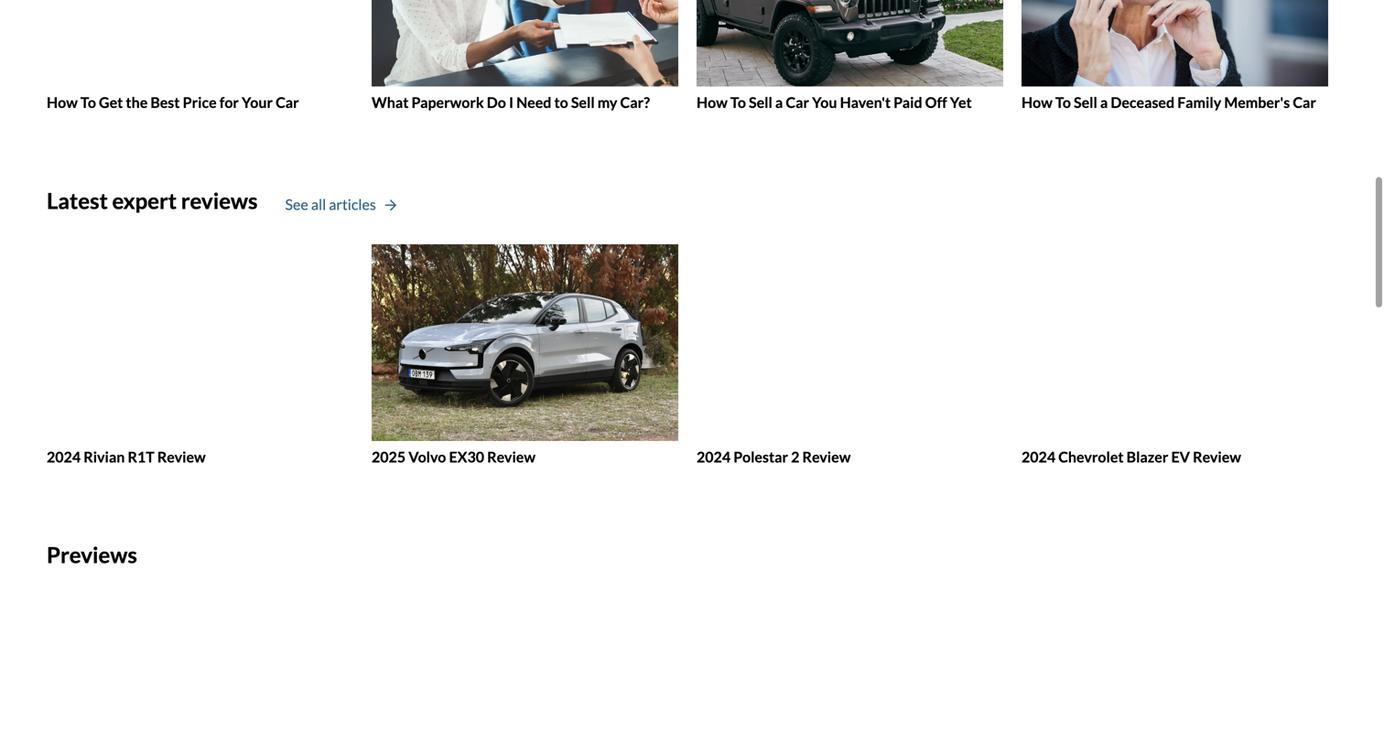 Task type: locate. For each thing, give the bounding box(es) containing it.
a inside the how to sell a car you haven't paid off yet link
[[775, 93, 783, 111]]

latest expert reviews
[[47, 188, 258, 214]]

do
[[487, 93, 506, 111]]

1 2024 from the left
[[47, 448, 81, 466]]

all
[[311, 195, 326, 213]]

how to sell a car you haven't paid off yet image
[[697, 0, 1003, 87]]

car
[[276, 93, 299, 111], [786, 93, 809, 111], [1293, 93, 1316, 111]]

2 horizontal spatial car
[[1293, 93, 1316, 111]]

sell left you on the top right
[[749, 93, 773, 111]]

what
[[372, 93, 409, 111]]

to for how to sell a car you haven't paid off yet
[[731, 93, 746, 111]]

2024 left rivian
[[47, 448, 81, 466]]

review for 2025 volvo ex30 review
[[487, 448, 536, 466]]

rivian
[[83, 448, 125, 466]]

3 review from the left
[[802, 448, 851, 466]]

1 how from the left
[[47, 93, 78, 111]]

1 horizontal spatial to
[[731, 93, 746, 111]]

how for how to sell a deceased family member's car
[[1022, 93, 1053, 111]]

review right 2
[[802, 448, 851, 466]]

2024 left chevrolet in the bottom right of the page
[[1022, 448, 1056, 466]]

sell
[[571, 93, 595, 111], [749, 93, 773, 111], [1074, 93, 1098, 111]]

2 to from the left
[[731, 93, 746, 111]]

see all articles
[[285, 195, 376, 213]]

off
[[925, 93, 947, 111]]

car left you on the top right
[[786, 93, 809, 111]]

2 horizontal spatial sell
[[1074, 93, 1098, 111]]

how to sell a deceased family member's car
[[1022, 93, 1316, 111]]

3 sell from the left
[[1074, 93, 1098, 111]]

to for how to sell a deceased family member's car
[[1056, 93, 1071, 111]]

1 horizontal spatial sell
[[749, 93, 773, 111]]

car right member's
[[1293, 93, 1316, 111]]

your
[[242, 93, 273, 111]]

2024 chevrolet blazer ev review
[[1022, 448, 1241, 466]]

how for how to sell a car you haven't paid off yet
[[697, 93, 728, 111]]

how left "get"
[[47, 93, 78, 111]]

3 2024 from the left
[[1022, 448, 1056, 466]]

see all articles link
[[285, 194, 396, 215]]

family
[[1178, 93, 1222, 111]]

0 horizontal spatial to
[[81, 93, 96, 111]]

to left you on the top right
[[731, 93, 746, 111]]

1 review from the left
[[157, 448, 206, 466]]

how right car?
[[697, 93, 728, 111]]

a
[[775, 93, 783, 111], [1100, 93, 1108, 111]]

sell right to
[[571, 93, 595, 111]]

previews
[[47, 542, 137, 568]]

i
[[509, 93, 514, 111]]

ex30
[[449, 448, 484, 466]]

1 horizontal spatial 2024
[[697, 448, 731, 466]]

2 a from the left
[[1100, 93, 1108, 111]]

chevrolet
[[1059, 448, 1124, 466]]

2024 left polestar
[[697, 448, 731, 466]]

1 horizontal spatial how
[[697, 93, 728, 111]]

0 horizontal spatial car
[[276, 93, 299, 111]]

2 how from the left
[[697, 93, 728, 111]]

car?
[[620, 93, 650, 111]]

to left deceased
[[1056, 93, 1071, 111]]

2024 chevrolet blazer ev review link
[[1022, 244, 1328, 466]]

sell left deceased
[[1074, 93, 1098, 111]]

2 2024 from the left
[[697, 448, 731, 466]]

for
[[219, 93, 239, 111]]

2025 volvo ex30 review
[[372, 448, 536, 466]]

review right r1t
[[157, 448, 206, 466]]

0 horizontal spatial a
[[775, 93, 783, 111]]

latest
[[47, 188, 108, 214]]

deceased
[[1111, 93, 1175, 111]]

how for how to get the best price for your car
[[47, 93, 78, 111]]

3 to from the left
[[1056, 93, 1071, 111]]

you
[[812, 93, 837, 111]]

2 car from the left
[[786, 93, 809, 111]]

2024 polestar 2 review link
[[697, 244, 1003, 466]]

2 horizontal spatial how
[[1022, 93, 1053, 111]]

to left "get"
[[81, 93, 96, 111]]

my
[[598, 93, 617, 111]]

review right ev
[[1193, 448, 1241, 466]]

a left you on the top right
[[775, 93, 783, 111]]

to
[[81, 93, 96, 111], [731, 93, 746, 111], [1056, 93, 1071, 111]]

how to sell a car you haven't paid off yet link
[[697, 0, 1003, 112]]

review
[[157, 448, 206, 466], [487, 448, 536, 466], [802, 448, 851, 466], [1193, 448, 1241, 466]]

blazer
[[1127, 448, 1169, 466]]

how inside how to get the best price for your car link
[[47, 93, 78, 111]]

expert
[[112, 188, 177, 214]]

to
[[554, 93, 568, 111]]

car right your
[[276, 93, 299, 111]]

a left deceased
[[1100, 93, 1108, 111]]

member's
[[1224, 93, 1290, 111]]

2 sell from the left
[[749, 93, 773, 111]]

2 review from the left
[[487, 448, 536, 466]]

to for how to get the best price for your car
[[81, 93, 96, 111]]

how
[[47, 93, 78, 111], [697, 93, 728, 111], [1022, 93, 1053, 111]]

0 horizontal spatial 2024
[[47, 448, 81, 466]]

need
[[516, 93, 552, 111]]

how right yet
[[1022, 93, 1053, 111]]

3 car from the left
[[1293, 93, 1316, 111]]

1 horizontal spatial car
[[786, 93, 809, 111]]

arrow right image
[[385, 199, 396, 212]]

1 to from the left
[[81, 93, 96, 111]]

review for 2024 polestar 2 review
[[802, 448, 851, 466]]

a for deceased
[[1100, 93, 1108, 111]]

0 horizontal spatial how
[[47, 93, 78, 111]]

review right ex30 at left bottom
[[487, 448, 536, 466]]

how to get the best price for your car
[[47, 93, 299, 111]]

what paperwork do i need to sell my car? image
[[372, 0, 678, 87]]

3 how from the left
[[1022, 93, 1053, 111]]

2024
[[47, 448, 81, 466], [697, 448, 731, 466], [1022, 448, 1056, 466]]

1 a from the left
[[775, 93, 783, 111]]

how to sell a deceased family member's car link
[[1022, 0, 1328, 112]]

2 horizontal spatial to
[[1056, 93, 1071, 111]]

a inside the how to sell a deceased family member's car link
[[1100, 93, 1108, 111]]

1 horizontal spatial a
[[1100, 93, 1108, 111]]

review inside 'link'
[[487, 448, 536, 466]]

0 horizontal spatial sell
[[571, 93, 595, 111]]

2 horizontal spatial 2024
[[1022, 448, 1056, 466]]



Task type: vqa. For each thing, say whether or not it's contained in the screenshot.
the Loan
no



Task type: describe. For each thing, give the bounding box(es) containing it.
sell for how to sell a deceased family member's car
[[1074, 93, 1098, 111]]

2025 volvo ex30 review image
[[372, 244, 678, 441]]

a for car
[[775, 93, 783, 111]]

2024 for 2024 polestar 2 review
[[697, 448, 731, 466]]

2024 for 2024 rivian r1t review
[[47, 448, 81, 466]]

ev
[[1171, 448, 1190, 466]]

how to sell a car you haven't paid off yet
[[697, 93, 972, 111]]

get
[[99, 93, 123, 111]]

polestar
[[734, 448, 788, 466]]

what paperwork do i need to sell my car?
[[372, 93, 650, 111]]

2024 rivian r1t review link
[[47, 244, 353, 466]]

review for 2024 rivian r1t review
[[157, 448, 206, 466]]

what paperwork do i need to sell my car? link
[[372, 0, 678, 112]]

reviews
[[181, 188, 258, 214]]

1 car from the left
[[276, 93, 299, 111]]

price
[[183, 93, 217, 111]]

sell for how to sell a car you haven't paid off yet
[[749, 93, 773, 111]]

best
[[150, 93, 180, 111]]

2024 polestar 2 review
[[697, 448, 851, 466]]

how to sell a deceased family member's car image
[[1022, 0, 1328, 87]]

paid
[[894, 93, 922, 111]]

haven't
[[840, 93, 891, 111]]

2
[[791, 448, 800, 466]]

the
[[126, 93, 148, 111]]

2025 volvo ex30 review link
[[372, 244, 678, 466]]

2024 for 2024 chevrolet blazer ev review
[[1022, 448, 1056, 466]]

articles
[[329, 195, 376, 213]]

2024 rivian r1t review
[[47, 448, 206, 466]]

r1t
[[128, 448, 154, 466]]

yet
[[950, 93, 972, 111]]

volvo
[[409, 448, 446, 466]]

1 sell from the left
[[571, 93, 595, 111]]

paperwork
[[412, 93, 484, 111]]

4 review from the left
[[1193, 448, 1241, 466]]

2025
[[372, 448, 406, 466]]

how to get the best price for your car link
[[47, 0, 353, 112]]

see
[[285, 195, 308, 213]]



